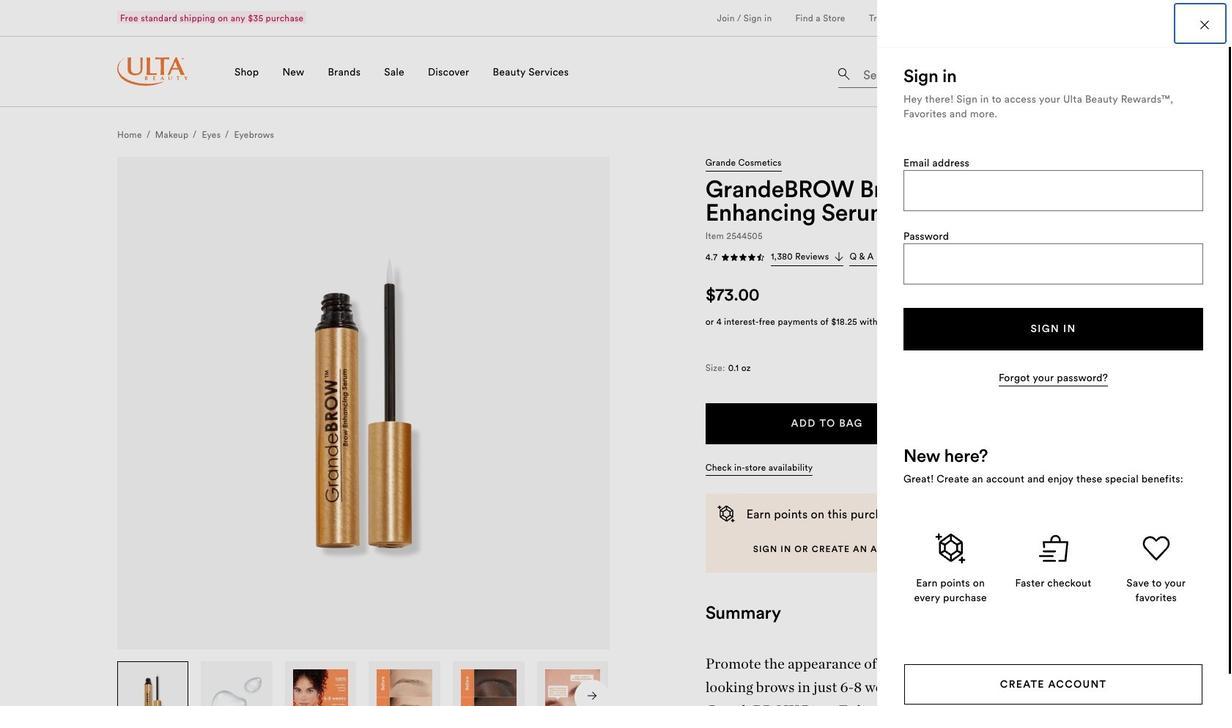Task type: describe. For each thing, give the bounding box(es) containing it.
2 starfilled image from the left
[[748, 253, 757, 261]]

close image
[[1201, 21, 1210, 29]]

6 / 7 group
[[538, 661, 610, 706]]

2 / 7 group
[[201, 661, 274, 706]]

next slide image
[[588, 691, 597, 700]]

grande cosmetics grandebrow brow enhancing serum #5 image
[[462, 669, 517, 706]]

1 starfilled image from the left
[[722, 253, 730, 261]]

grande cosmetics grandebrow brow enhancing serum #6 image
[[546, 669, 601, 706]]

product images carousel region
[[117, 157, 610, 706]]

starhalf image
[[757, 253, 766, 261]]

Search products and more search field
[[862, 59, 1040, 84]]

grande cosmetics grandebrow brow enhancing serum #3 image
[[294, 669, 349, 706]]

Password password field
[[905, 244, 1203, 283]]



Task type: locate. For each thing, give the bounding box(es) containing it.
1 horizontal spatial starfilled image
[[748, 253, 757, 261]]

None search field
[[839, 56, 1044, 91]]

1 / 7 group
[[117, 661, 190, 706]]

4 / 7 group
[[370, 661, 442, 706]]

2 starfilled image from the left
[[739, 253, 748, 261]]

0 horizontal spatial starfilled image
[[722, 253, 730, 261]]

withiconright image
[[835, 252, 844, 261]]

Email address text field
[[905, 171, 1203, 210]]

grande cosmetics grandebrow brow enhancing serum #4 image
[[378, 669, 433, 706]]

3 / 7 group
[[285, 661, 358, 706]]

starfilled image
[[730, 253, 739, 261], [739, 253, 748, 261]]

5 / 7 group
[[454, 661, 526, 706]]

starfilled image
[[722, 253, 730, 261], [748, 253, 757, 261]]

grande cosmetics grandebrow brow enhancing serum #2 image
[[209, 669, 265, 706]]

1 starfilled image from the left
[[730, 253, 739, 261]]

grande cosmetics grandebrow brow enhancing serum #1 image
[[125, 669, 181, 706]]



Task type: vqa. For each thing, say whether or not it's contained in the screenshot.
3 / 7 Group
yes



